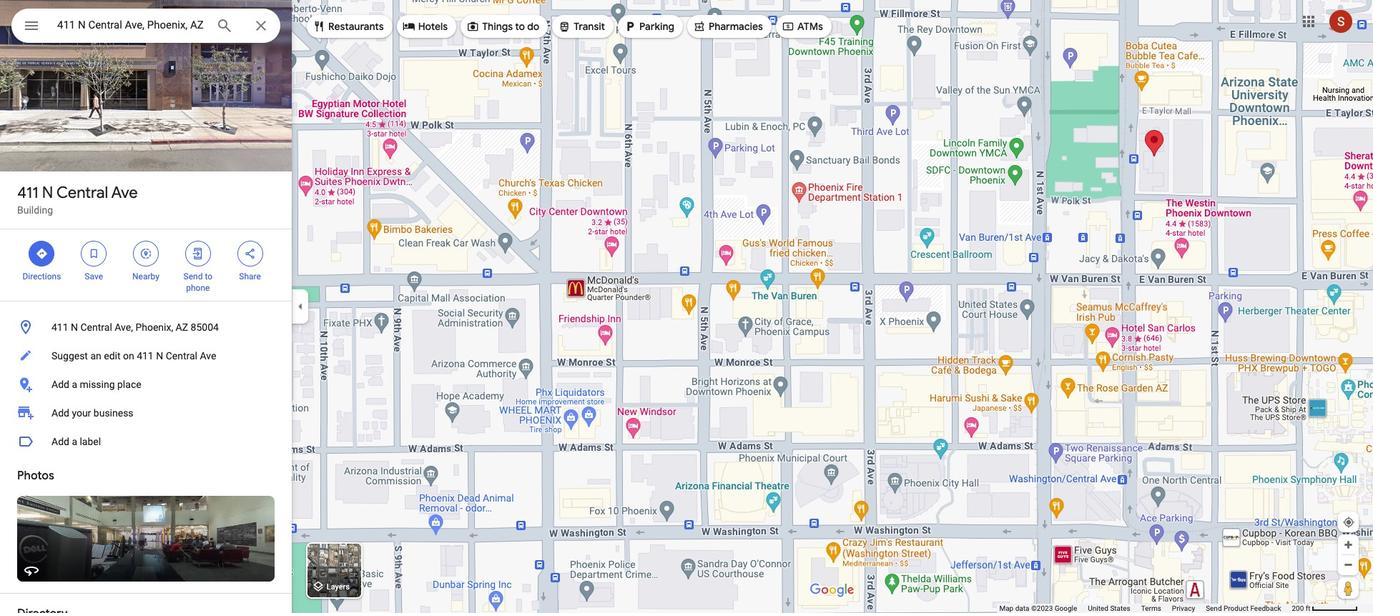 Task type: vqa. For each thing, say whether or not it's contained in the screenshot.
ADD A MISSING PLACE button at the bottom left of page
yes



Task type: locate. For each thing, give the bounding box(es) containing it.
add left your
[[52, 408, 69, 419]]

ft
[[1306, 605, 1311, 613]]

1 horizontal spatial 411
[[52, 322, 68, 333]]

85004
[[191, 322, 219, 333]]

central down az
[[166, 350, 197, 362]]

send product feedback
[[1206, 605, 1281, 613]]

a left label
[[72, 436, 77, 448]]

show your location image
[[1343, 516, 1355, 529]]

2 horizontal spatial n
[[156, 350, 163, 362]]

411 N Central Ave, Phoenix, AZ 85004 field
[[11, 9, 280, 43]]

2 add from the top
[[52, 408, 69, 419]]


[[244, 246, 256, 262]]

add for add a missing place
[[52, 379, 69, 391]]

n up the building
[[42, 183, 53, 203]]

zoom in image
[[1343, 540, 1354, 551]]

a
[[72, 379, 77, 391], [72, 436, 77, 448]]

0 horizontal spatial ave
[[111, 183, 138, 203]]

to inside send to phone
[[205, 272, 212, 282]]

n
[[42, 183, 53, 203], [71, 322, 78, 333], [156, 350, 163, 362]]

send for send to phone
[[184, 272, 203, 282]]

200 ft
[[1292, 605, 1311, 613]]

2 vertical spatial 411
[[137, 350, 154, 362]]

n for ave,
[[71, 322, 78, 333]]

a left 'missing'
[[72, 379, 77, 391]]

phoenix,
[[135, 322, 173, 333]]

hotels
[[418, 20, 448, 33]]

pharmacies
[[709, 20, 763, 33]]

send to phone
[[184, 272, 212, 293]]

411
[[17, 183, 38, 203], [52, 322, 68, 333], [137, 350, 154, 362]]

a for missing
[[72, 379, 77, 391]]

united states button
[[1088, 604, 1131, 614]]

1 vertical spatial ave
[[200, 350, 216, 362]]

1 vertical spatial to
[[205, 272, 212, 282]]

1 horizontal spatial n
[[71, 322, 78, 333]]

add a label
[[52, 436, 101, 448]]

add inside add a missing place button
[[52, 379, 69, 391]]

1 vertical spatial central
[[80, 322, 112, 333]]

none field inside 411 n central ave, phoenix, az 85004 field
[[57, 16, 205, 34]]

add down suggest
[[52, 379, 69, 391]]

central inside 411 n central ave building
[[56, 183, 108, 203]]

0 vertical spatial add
[[52, 379, 69, 391]]

united states
[[1088, 605, 1131, 613]]

footer containing map data ©2023 google
[[1000, 604, 1292, 614]]

411 n central ave, phoenix, az 85004
[[52, 322, 219, 333]]

layers
[[327, 583, 350, 593]]

label
[[80, 436, 101, 448]]

to left do
[[515, 20, 525, 33]]

send left product
[[1206, 605, 1222, 613]]

ave
[[111, 183, 138, 203], [200, 350, 216, 362]]

411 up the building
[[17, 183, 38, 203]]

united
[[1088, 605, 1109, 613]]


[[35, 246, 48, 262]]

send product feedback button
[[1206, 604, 1281, 614]]

1 vertical spatial send
[[1206, 605, 1222, 613]]

1 add from the top
[[52, 379, 69, 391]]

add inside add your business "link"
[[52, 408, 69, 419]]

n inside button
[[71, 322, 78, 333]]

send inside "button"
[[1206, 605, 1222, 613]]

0 vertical spatial central
[[56, 183, 108, 203]]

add for add a label
[[52, 436, 69, 448]]

add left label
[[52, 436, 69, 448]]

restaurants
[[328, 20, 384, 33]]

collapse side panel image
[[293, 299, 308, 315]]

building
[[17, 205, 53, 216]]

2 a from the top
[[72, 436, 77, 448]]

a inside button
[[72, 379, 77, 391]]

411 n central ave, phoenix, az 85004 button
[[0, 313, 292, 342]]

1 horizontal spatial ave
[[200, 350, 216, 362]]

0 vertical spatial n
[[42, 183, 53, 203]]

n down phoenix,
[[156, 350, 163, 362]]

send for send product feedback
[[1206, 605, 1222, 613]]

footer
[[1000, 604, 1292, 614]]

suggest an edit on 411 n central ave
[[52, 350, 216, 362]]

3 add from the top
[[52, 436, 69, 448]]

0 horizontal spatial send
[[184, 272, 203, 282]]

2 vertical spatial add
[[52, 436, 69, 448]]

411 right on
[[137, 350, 154, 362]]

map
[[1000, 605, 1014, 613]]

1 a from the top
[[72, 379, 77, 391]]

send
[[184, 272, 203, 282], [1206, 605, 1222, 613]]

to
[[515, 20, 525, 33], [205, 272, 212, 282]]

send inside send to phone
[[184, 272, 203, 282]]

atms
[[797, 20, 823, 33]]

 button
[[11, 9, 52, 46]]

1 vertical spatial 411
[[52, 322, 68, 333]]

edit
[[104, 350, 121, 362]]

add inside "add a label" button
[[52, 436, 69, 448]]

411 inside button
[[52, 322, 68, 333]]

1 vertical spatial a
[[72, 436, 77, 448]]

central for ave
[[56, 183, 108, 203]]

to up phone
[[205, 272, 212, 282]]

2 vertical spatial n
[[156, 350, 163, 362]]

data
[[1015, 605, 1030, 613]]

0 horizontal spatial to
[[205, 272, 212, 282]]

n up suggest
[[71, 322, 78, 333]]

central
[[56, 183, 108, 203], [80, 322, 112, 333], [166, 350, 197, 362]]


[[192, 246, 204, 262]]

1 vertical spatial add
[[52, 408, 69, 419]]

ave,
[[115, 322, 133, 333]]

footer inside google maps element
[[1000, 604, 1292, 614]]

add
[[52, 379, 69, 391], [52, 408, 69, 419], [52, 436, 69, 448]]

n inside 411 n central ave building
[[42, 183, 53, 203]]

0 vertical spatial send
[[184, 272, 203, 282]]

save
[[85, 272, 103, 282]]

 things to do
[[466, 19, 540, 34]]

2 vertical spatial central
[[166, 350, 197, 362]]

directions
[[23, 272, 61, 282]]

central up 
[[56, 183, 108, 203]]


[[466, 19, 479, 34]]

to inside  things to do
[[515, 20, 525, 33]]

central inside button
[[80, 322, 112, 333]]

411 inside 411 n central ave building
[[17, 183, 38, 203]]

411 up suggest
[[52, 322, 68, 333]]

2 horizontal spatial 411
[[137, 350, 154, 362]]

0 horizontal spatial 411
[[17, 183, 38, 203]]

things
[[482, 20, 513, 33]]

add a label button
[[0, 428, 292, 456]]

a inside button
[[72, 436, 77, 448]]

send up phone
[[184, 272, 203, 282]]

add a missing place
[[52, 379, 141, 391]]

411 n central ave building
[[17, 183, 138, 216]]

place
[[117, 379, 141, 391]]

1 vertical spatial n
[[71, 322, 78, 333]]

None field
[[57, 16, 205, 34]]

 transit
[[558, 19, 605, 34]]

central left ave,
[[80, 322, 112, 333]]

0 vertical spatial ave
[[111, 183, 138, 203]]

 atms
[[782, 19, 823, 34]]

az
[[176, 322, 188, 333]]

0 horizontal spatial n
[[42, 183, 53, 203]]

0 vertical spatial to
[[515, 20, 525, 33]]

0 vertical spatial 411
[[17, 183, 38, 203]]

add your business link
[[0, 399, 292, 428]]

0 vertical spatial a
[[72, 379, 77, 391]]

411 inside button
[[137, 350, 154, 362]]


[[402, 19, 415, 34]]

1 horizontal spatial send
[[1206, 605, 1222, 613]]

1 horizontal spatial to
[[515, 20, 525, 33]]



Task type: describe. For each thing, give the bounding box(es) containing it.
suggest an edit on 411 n central ave button
[[0, 342, 292, 371]]

states
[[1110, 605, 1131, 613]]

share
[[239, 272, 261, 282]]

google
[[1055, 605, 1077, 613]]

privacy button
[[1172, 604, 1195, 614]]

missing
[[80, 379, 115, 391]]

feedback
[[1251, 605, 1281, 613]]

 search field
[[11, 9, 280, 46]]

ave inside 411 n central ave building
[[111, 183, 138, 203]]

200 ft button
[[1292, 605, 1358, 613]]

nearby
[[132, 272, 159, 282]]

show street view coverage image
[[1338, 578, 1359, 599]]

google account: sheryl atherton  
(sheryl.atherton@adept.ai) image
[[1330, 10, 1353, 33]]


[[139, 246, 152, 262]]

parking
[[640, 20, 674, 33]]

privacy
[[1172, 605, 1195, 613]]


[[558, 19, 571, 34]]

suggest
[[52, 350, 88, 362]]

add your business
[[52, 408, 133, 419]]

business
[[94, 408, 133, 419]]

your
[[72, 408, 91, 419]]


[[87, 246, 100, 262]]

 pharmacies
[[693, 19, 763, 34]]

add a missing place button
[[0, 371, 292, 399]]

an
[[90, 350, 101, 362]]

terms button
[[1141, 604, 1162, 614]]

photos
[[17, 469, 54, 484]]

 restaurants
[[313, 19, 384, 34]]

terms
[[1141, 605, 1162, 613]]

product
[[1224, 605, 1249, 613]]

central for ave,
[[80, 322, 112, 333]]

411 for ave,
[[52, 322, 68, 333]]

map data ©2023 google
[[1000, 605, 1077, 613]]

200
[[1292, 605, 1304, 613]]


[[624, 19, 637, 34]]

411 n central ave main content
[[0, 0, 292, 614]]


[[693, 19, 706, 34]]

zoom out image
[[1343, 560, 1354, 571]]


[[313, 19, 325, 34]]

actions for 411 n central ave region
[[0, 230, 292, 301]]

phone
[[186, 283, 210, 293]]

central inside button
[[166, 350, 197, 362]]

n for ave
[[42, 183, 53, 203]]

on
[[123, 350, 134, 362]]

411 for ave
[[17, 183, 38, 203]]

n inside button
[[156, 350, 163, 362]]

transit
[[574, 20, 605, 33]]


[[782, 19, 795, 34]]


[[23, 16, 40, 36]]

add for add your business
[[52, 408, 69, 419]]

 hotels
[[402, 19, 448, 34]]

do
[[527, 20, 540, 33]]

a for label
[[72, 436, 77, 448]]

ave inside "suggest an edit on 411 n central ave" button
[[200, 350, 216, 362]]

google maps element
[[0, 0, 1373, 614]]

©2023
[[1031, 605, 1053, 613]]

 parking
[[624, 19, 674, 34]]



